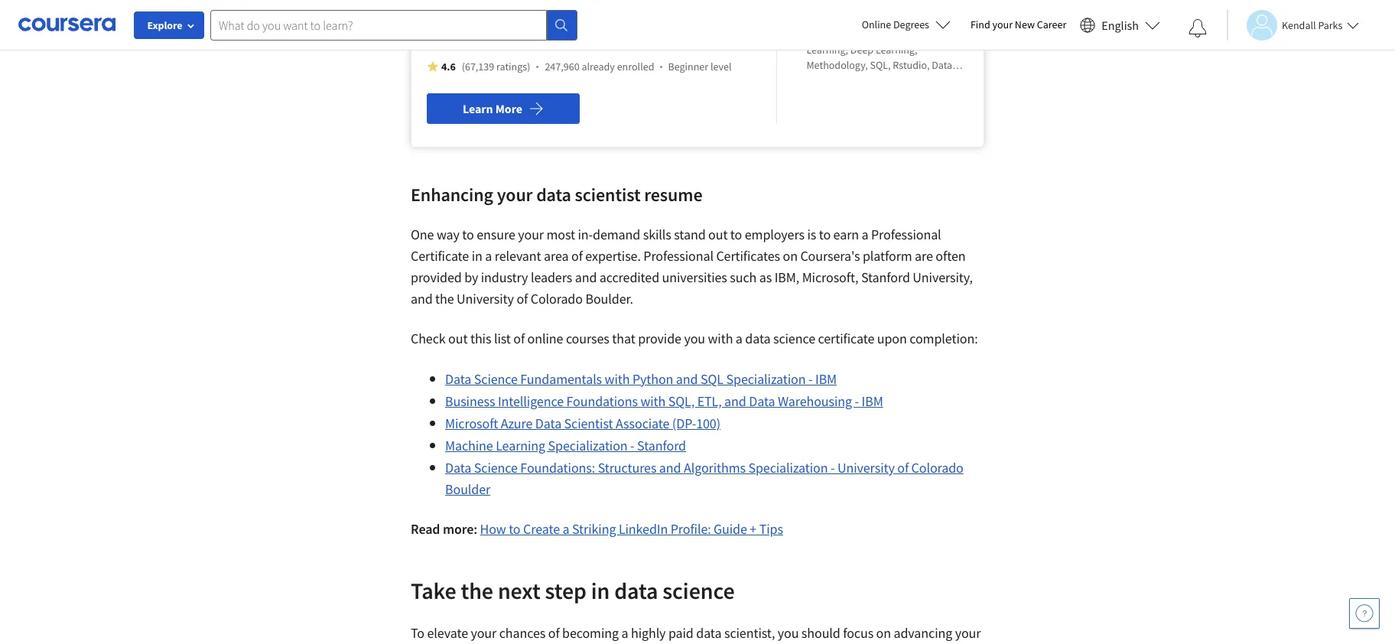 Task type: locate. For each thing, give the bounding box(es) containing it.
specialization down scientist
[[548, 437, 628, 455]]

demand inside one way to ensure your most in-demand skills stand out to employers is to earn a professional certificate in a relevant area of expertise. professional certificates on coursera's platform are often provided by industry leaders and accredited universities such as ibm, microsoft, stanford university, and the university of colorado boulder.
[[593, 226, 641, 243]]

you right provide
[[684, 330, 706, 347]]

with down python on the left bottom
[[641, 393, 666, 410]]

a right create
[[563, 520, 570, 538]]

0 horizontal spatial university
[[457, 290, 514, 308]]

a left highly
[[622, 624, 629, 642]]

industry
[[481, 269, 528, 286]]

a inside the to elevate your chances of becoming a highly paid data scientist, you should focus on advancing your
[[622, 624, 629, 642]]

advancing
[[894, 624, 953, 642]]

ibm up warehousing
[[816, 370, 837, 388]]

stanford down platform
[[862, 269, 911, 286]]

to right way
[[462, 226, 474, 243]]

0 horizontal spatial out
[[449, 330, 468, 347]]

None search field
[[210, 10, 578, 40]]

coursera's
[[801, 247, 861, 265]]

0 horizontal spatial demand
[[593, 226, 641, 243]]

1 vertical spatial out
[[449, 330, 468, 347]]

0 horizontal spatial on
[[427, 21, 439, 35]]

universities
[[662, 269, 728, 286]]

0 horizontal spatial the
[[436, 290, 454, 308]]

one way to ensure your most in-demand skills stand out to employers is to earn a professional certificate in a relevant area of expertise. professional certificates on coursera's platform are often provided by industry leaders and accredited universities such as ibm, microsoft, stanford university, and the university of colorado boulder.
[[411, 226, 973, 308]]

in inside one way to ensure your most in-demand skills stand out to employers is to earn a professional certificate in a relevant area of expertise. professional certificates on coursera's platform are often provided by industry leaders and accredited universities such as ibm, microsoft, stanford university, and the university of colorado boulder.
[[472, 247, 483, 265]]

university,
[[913, 269, 973, 286]]

1 horizontal spatial in-
[[640, 6, 651, 20]]

with
[[708, 330, 733, 347], [605, 370, 630, 388], [641, 393, 666, 410]]

employers
[[745, 226, 805, 243]]

skills left "stand"
[[643, 226, 672, 243]]

0 vertical spatial science
[[774, 330, 816, 347]]

0 horizontal spatial experience
[[441, 21, 490, 35]]

0 vertical spatial demand
[[651, 6, 689, 20]]

the down provided
[[436, 290, 454, 308]]

1 vertical spatial stanford
[[638, 437, 686, 455]]

your up 'ensure'
[[497, 183, 533, 207]]

What do you want to learn? text field
[[210, 10, 547, 40]]

1 vertical spatial colorado
[[912, 459, 964, 477]]

- down warehousing
[[831, 459, 835, 477]]

0 vertical spatial skills
[[691, 6, 713, 20]]

intelligence
[[498, 393, 564, 410]]

0 vertical spatial university
[[457, 290, 514, 308]]

1 horizontal spatial the
[[461, 576, 494, 605]]

0 vertical spatial stanford
[[862, 269, 911, 286]]

science up business
[[474, 370, 518, 388]]

becoming
[[563, 624, 619, 642]]

next
[[498, 576, 541, 605]]

to right how
[[509, 520, 521, 538]]

in inside prepare for a career as a data scientist. develop in-demand skills and hands- on experience to get job-ready in as little as 5 months. no prior experience required.
[[564, 21, 573, 35]]

new
[[1015, 18, 1035, 31]]

and down provided
[[411, 290, 433, 308]]

2 experience from the left
[[707, 21, 756, 35]]

stanford inside the data science fundamentals with python and sql specialization - ibm business intelligence foundations with sql, etl, and data warehousing - ibm microsoft azure data scientist associate (dp-100) machine learning specialization - stanford data science foundations: structures and algorithms specialization - university of colorado boulder
[[638, 437, 686, 455]]

1 horizontal spatial university
[[838, 459, 895, 477]]

in up by
[[472, 247, 483, 265]]

on inside the to elevate your chances of becoming a highly paid data scientist, you should focus on advancing your
[[877, 624, 892, 642]]

0 vertical spatial you
[[684, 330, 706, 347]]

way
[[437, 226, 460, 243]]

with up sql
[[708, 330, 733, 347]]

0 horizontal spatial skills
[[643, 226, 672, 243]]

a down 'such' at the top
[[736, 330, 743, 347]]

certificate
[[818, 330, 875, 347]]

0 vertical spatial ibm
[[816, 370, 837, 388]]

in- inside one way to ensure your most in-demand skills stand out to employers is to earn a professional certificate in a relevant area of expertise. professional certificates on coursera's platform are often provided by industry leaders and accredited universities such as ibm, microsoft, stanford university, and the university of colorado boulder.
[[578, 226, 593, 243]]

1 vertical spatial university
[[838, 459, 895, 477]]

microsoft,
[[802, 269, 859, 286]]

0 vertical spatial colorado
[[531, 290, 583, 308]]

courses
[[566, 330, 610, 347]]

0 horizontal spatial in-
[[578, 226, 593, 243]]

1 vertical spatial science
[[663, 576, 735, 605]]

resume
[[644, 183, 703, 207]]

demand up 'expertise.'
[[593, 226, 641, 243]]

level
[[711, 60, 732, 73]]

1 horizontal spatial on
[[783, 247, 798, 265]]

skills
[[691, 6, 713, 20], [643, 226, 672, 243]]

university inside the data science fundamentals with python and sql specialization - ibm business intelligence foundations with sql, etl, and data warehousing - ibm microsoft azure data scientist associate (dp-100) machine learning specialization - stanford data science foundations: structures and algorithms specialization - university of colorado boulder
[[838, 459, 895, 477]]

2 horizontal spatial in
[[591, 576, 610, 605]]

a
[[479, 6, 484, 20], [529, 6, 534, 20], [862, 226, 869, 243], [485, 247, 492, 265], [736, 330, 743, 347], [563, 520, 570, 538], [622, 624, 629, 642]]

stand
[[674, 226, 706, 243]]

university
[[457, 290, 514, 308], [838, 459, 895, 477]]

the
[[436, 290, 454, 308], [461, 576, 494, 605]]

specialization up warehousing
[[727, 370, 806, 388]]

1 vertical spatial on
[[783, 247, 798, 265]]

in down "scientist."
[[564, 21, 573, 35]]

2 vertical spatial on
[[877, 624, 892, 642]]

0 vertical spatial professional
[[872, 226, 942, 243]]

0 vertical spatial science
[[474, 370, 518, 388]]

data right paid
[[697, 624, 722, 642]]

experience down for
[[441, 21, 490, 35]]

and
[[715, 6, 733, 20], [575, 269, 597, 286], [411, 290, 433, 308], [676, 370, 698, 388], [725, 393, 747, 410], [660, 459, 681, 477]]

learn
[[463, 101, 493, 116]]

you inside the to elevate your chances of becoming a highly paid data scientist, you should focus on advancing your
[[778, 624, 799, 642]]

data up the ready
[[536, 6, 556, 20]]

demand
[[651, 6, 689, 20], [593, 226, 641, 243]]

demand up the no
[[651, 6, 689, 20]]

elevate
[[427, 624, 468, 642]]

science left certificate
[[774, 330, 816, 347]]

0 horizontal spatial you
[[684, 330, 706, 347]]

business intelligence foundations with sql, etl, and data warehousing - ibm link
[[445, 393, 884, 410]]

0 vertical spatial with
[[708, 330, 733, 347]]

foundations:
[[521, 459, 596, 477]]

1 experience from the left
[[441, 21, 490, 35]]

expertise.
[[586, 247, 641, 265]]

2 vertical spatial specialization
[[749, 459, 828, 477]]

to right the is
[[819, 226, 831, 243]]

provide
[[638, 330, 682, 347]]

stanford inside one way to ensure your most in-demand skills stand out to employers is to earn a professional certificate in a relevant area of expertise. professional certificates on coursera's platform are often provided by industry leaders and accredited universities such as ibm, microsoft, stanford university, and the university of colorado boulder.
[[862, 269, 911, 286]]

out inside one way to ensure your most in-demand skills stand out to employers is to earn a professional certificate in a relevant area of expertise. professional certificates on coursera's platform are often provided by industry leaders and accredited universities such as ibm, microsoft, stanford university, and the university of colorado boulder.
[[709, 226, 728, 243]]

- up warehousing
[[809, 370, 813, 388]]

professional up are on the right top of the page
[[872, 226, 942, 243]]

stanford
[[862, 269, 911, 286], [638, 437, 686, 455]]

coursera image
[[18, 12, 116, 37]]

0 vertical spatial in
[[564, 21, 573, 35]]

on up the ibm,
[[783, 247, 798, 265]]

chances
[[500, 624, 546, 642]]

1 vertical spatial ibm
[[862, 393, 884, 410]]

1 vertical spatial in-
[[578, 226, 593, 243]]

to
[[411, 624, 425, 642]]

2 horizontal spatial on
[[877, 624, 892, 642]]

0 horizontal spatial with
[[605, 370, 630, 388]]

specialization up tips
[[749, 459, 828, 477]]

of inside the to elevate your chances of becoming a highly paid data scientist, you should focus on advancing your
[[548, 624, 560, 642]]

demand inside prepare for a career as a data scientist. develop in-demand skills and hands- on experience to get job-ready in as little as 5 months. no prior experience required.
[[651, 6, 689, 20]]

structures
[[598, 459, 657, 477]]

data science fundamentals with python and sql specialization - ibm business intelligence foundations with sql, etl, and data warehousing - ibm microsoft azure data scientist associate (dp-100) machine learning specialization - stanford data science foundations: structures and algorithms specialization - university of colorado boulder
[[445, 370, 964, 498]]

and up the boulder.
[[575, 269, 597, 286]]

azure
[[501, 415, 533, 432]]

out
[[709, 226, 728, 243], [449, 330, 468, 347]]

1 horizontal spatial in
[[564, 21, 573, 35]]

sql
[[701, 370, 724, 388]]

sql,
[[669, 393, 695, 410]]

on
[[427, 21, 439, 35], [783, 247, 798, 265], [877, 624, 892, 642]]

a up job-
[[529, 6, 534, 20]]

1 horizontal spatial stanford
[[862, 269, 911, 286]]

with up the foundations
[[605, 370, 630, 388]]

should
[[802, 624, 841, 642]]

1 vertical spatial in
[[472, 247, 483, 265]]

more:
[[443, 520, 478, 538]]

0 horizontal spatial ibm
[[816, 370, 837, 388]]

and up sql,
[[676, 370, 698, 388]]

stanford down associate
[[638, 437, 686, 455]]

0 horizontal spatial professional
[[644, 247, 714, 265]]

as left the ibm,
[[760, 269, 772, 286]]

science up the to elevate your chances of becoming a highly paid data scientist, you should focus on advancing your
[[663, 576, 735, 605]]

scientist,
[[725, 624, 775, 642]]

machine learning specialization - stanford link
[[445, 437, 686, 455]]

prepare
[[427, 6, 462, 20]]

you left should
[[778, 624, 799, 642]]

to left get
[[492, 21, 501, 35]]

online
[[862, 18, 892, 31]]

in right step
[[591, 576, 610, 605]]

your right elevate
[[471, 624, 497, 642]]

1 horizontal spatial skills
[[691, 6, 713, 20]]

0 vertical spatial out
[[709, 226, 728, 243]]

ibm right warehousing
[[862, 393, 884, 410]]

boulder.
[[586, 290, 634, 308]]

english button
[[1075, 0, 1167, 50]]

scientist
[[564, 415, 613, 432]]

in- up months.
[[640, 6, 651, 20]]

1 vertical spatial skills
[[643, 226, 672, 243]]

professional down "stand"
[[644, 247, 714, 265]]

fundamentals
[[521, 370, 602, 388]]

1 horizontal spatial demand
[[651, 6, 689, 20]]

experience down hands-
[[707, 21, 756, 35]]

1 vertical spatial demand
[[593, 226, 641, 243]]

on down prepare
[[427, 21, 439, 35]]

out left this
[[449, 330, 468, 347]]

experience
[[441, 21, 490, 35], [707, 21, 756, 35]]

the left next
[[461, 576, 494, 605]]

python
[[633, 370, 674, 388]]

that
[[612, 330, 636, 347]]

data right etl,
[[749, 393, 776, 410]]

for
[[464, 6, 477, 20]]

1 horizontal spatial ibm
[[862, 393, 884, 410]]

data up the boulder
[[445, 459, 472, 477]]

professional
[[872, 226, 942, 243], [644, 247, 714, 265]]

(67,139
[[462, 60, 495, 73]]

step
[[545, 576, 587, 605]]

1 horizontal spatial experience
[[707, 21, 756, 35]]

0 vertical spatial in-
[[640, 6, 651, 20]]

2 vertical spatial with
[[641, 393, 666, 410]]

your up relevant at the left top of the page
[[518, 226, 544, 243]]

leaders
[[531, 269, 573, 286]]

1 horizontal spatial you
[[778, 624, 799, 642]]

0 horizontal spatial colorado
[[531, 290, 583, 308]]

2 horizontal spatial with
[[708, 330, 733, 347]]

1 vertical spatial you
[[778, 624, 799, 642]]

1 horizontal spatial professional
[[872, 226, 942, 243]]

science
[[774, 330, 816, 347], [663, 576, 735, 605]]

machine
[[445, 437, 493, 455]]

one
[[411, 226, 434, 243]]

data down 'such' at the top
[[746, 330, 771, 347]]

1 horizontal spatial colorado
[[912, 459, 964, 477]]

parks
[[1319, 18, 1343, 32]]

explore
[[147, 18, 183, 32]]

data inside the to elevate your chances of becoming a highly paid data scientist, you should focus on advancing your
[[697, 624, 722, 642]]

0 horizontal spatial in
[[472, 247, 483, 265]]

in- right most
[[578, 226, 593, 243]]

on inside prepare for a career as a data scientist. develop in-demand skills and hands- on experience to get job-ready in as little as 5 months. no prior experience required.
[[427, 21, 439, 35]]

ibm
[[816, 370, 837, 388], [862, 393, 884, 410]]

science down learning
[[474, 459, 518, 477]]

0 horizontal spatial stanford
[[638, 437, 686, 455]]

1 vertical spatial science
[[474, 459, 518, 477]]

microsoft azure data scientist associate (dp-100) link
[[445, 415, 721, 432]]

5
[[622, 21, 627, 35]]

0 vertical spatial on
[[427, 21, 439, 35]]

and left hands-
[[715, 6, 733, 20]]

out right "stand"
[[709, 226, 728, 243]]

such
[[730, 269, 757, 286]]

0 vertical spatial the
[[436, 290, 454, 308]]

and right structures
[[660, 459, 681, 477]]

skills up prior
[[691, 6, 713, 20]]

take
[[411, 576, 457, 605]]

- up structures
[[631, 437, 635, 455]]

1 horizontal spatial out
[[709, 226, 728, 243]]

on right focus on the right bottom
[[877, 624, 892, 642]]



Task type: describe. For each thing, give the bounding box(es) containing it.
often
[[936, 247, 966, 265]]

data science fundamentals with python and sql specialization - ibm link
[[445, 370, 837, 388]]

accredited
[[600, 269, 660, 286]]

the inside one way to ensure your most in-demand skills stand out to employers is to earn a professional certificate in a relevant area of expertise. professional certificates on coursera's platform are often provided by industry leaders and accredited universities such as ibm, microsoft, stanford university, and the university of colorado boulder.
[[436, 290, 454, 308]]

ensure
[[477, 226, 516, 243]]

ready
[[537, 21, 562, 35]]

job-
[[519, 21, 537, 35]]

data up machine learning specialization - stanford link
[[536, 415, 562, 432]]

certificate
[[411, 247, 469, 265]]

colorado inside the data science fundamentals with python and sql specialization - ibm business intelligence foundations with sql, etl, and data warehousing - ibm microsoft azure data scientist associate (dp-100) machine learning specialization - stanford data science foundations: structures and algorithms specialization - university of colorado boulder
[[912, 459, 964, 477]]

read more: how to create a striking linkedin profile: guide + tips
[[411, 520, 784, 538]]

certificates
[[717, 247, 781, 265]]

2 vertical spatial in
[[591, 576, 610, 605]]

help center image
[[1356, 605, 1374, 623]]

your right advancing
[[956, 624, 981, 642]]

247,960
[[545, 60, 580, 73]]

kendall parks
[[1283, 18, 1343, 32]]

earn
[[834, 226, 859, 243]]

beginner level
[[668, 60, 732, 73]]

1 vertical spatial professional
[[644, 247, 714, 265]]

hands-
[[735, 6, 766, 20]]

more
[[496, 101, 523, 116]]

1 horizontal spatial with
[[641, 393, 666, 410]]

show notifications image
[[1189, 19, 1208, 37]]

how
[[480, 520, 506, 538]]

and right etl,
[[725, 393, 747, 410]]

your inside one way to ensure your most in-demand skills stand out to employers is to earn a professional certificate in a relevant area of expertise. professional certificates on coursera's platform are often provided by industry leaders and accredited universities such as ibm, microsoft, stanford university, and the university of colorado boulder.
[[518, 226, 544, 243]]

scientist
[[575, 183, 641, 207]]

to inside prepare for a career as a data scientist. develop in-demand skills and hands- on experience to get job-ready in as little as 5 months. no prior experience required.
[[492, 21, 501, 35]]

a right for
[[479, 6, 484, 20]]

read
[[411, 520, 440, 538]]

relevant
[[495, 247, 541, 265]]

as inside one way to ensure your most in-demand skills stand out to employers is to earn a professional certificate in a relevant area of expertise. professional certificates on coursera's platform are often provided by industry leaders and accredited universities such as ibm, microsoft, stanford university, and the university of colorado boulder.
[[760, 269, 772, 286]]

microsoft
[[445, 415, 498, 432]]

colorado inside one way to ensure your most in-demand skills stand out to employers is to earn a professional certificate in a relevant area of expertise. professional certificates on coursera's platform are often provided by industry leaders and accredited universities such as ibm, microsoft, stanford university, and the university of colorado boulder.
[[531, 290, 583, 308]]

online degrees
[[862, 18, 930, 31]]

1 vertical spatial with
[[605, 370, 630, 388]]

algorithms
[[684, 459, 746, 477]]

0 vertical spatial specialization
[[727, 370, 806, 388]]

data science foundations: structures and algorithms specialization - university of colorado boulder link
[[445, 459, 964, 498]]

4.6
[[442, 60, 456, 73]]

find your new career
[[971, 18, 1067, 31]]

create
[[523, 520, 560, 538]]

0 horizontal spatial science
[[663, 576, 735, 605]]

get
[[503, 21, 517, 35]]

highly
[[631, 624, 666, 642]]

scientist.
[[558, 6, 599, 20]]

required.
[[427, 37, 468, 51]]

data up most
[[537, 183, 572, 207]]

kendall
[[1283, 18, 1317, 32]]

take the next step in data science
[[411, 576, 735, 605]]

on for advancing
[[877, 624, 892, 642]]

to up certificates
[[731, 226, 743, 243]]

upon
[[878, 330, 907, 347]]

enhancing
[[411, 183, 494, 207]]

prior
[[683, 21, 705, 35]]

check
[[411, 330, 446, 347]]

data inside prepare for a career as a data scientist. develop in-demand skills and hands- on experience to get job-ready in as little as 5 months. no prior experience required.
[[536, 6, 556, 20]]

on for experience
[[427, 21, 439, 35]]

list
[[494, 330, 511, 347]]

on inside one way to ensure your most in-demand skills stand out to employers is to earn a professional certificate in a relevant area of expertise. professional certificates on coursera's platform are often provided by industry leaders and accredited universities such as ibm, microsoft, stanford university, and the university of colorado boulder.
[[783, 247, 798, 265]]

a right the earn
[[862, 226, 869, 243]]

linkedin
[[619, 520, 668, 538]]

is
[[808, 226, 817, 243]]

university inside one way to ensure your most in-demand skills stand out to employers is to earn a professional certificate in a relevant area of expertise. professional certificates on coursera's platform are often provided by industry leaders and accredited universities such as ibm, microsoft, stanford university, and the university of colorado boulder.
[[457, 290, 514, 308]]

1 horizontal spatial science
[[774, 330, 816, 347]]

beginner
[[668, 60, 709, 73]]

striking
[[572, 520, 616, 538]]

this
[[471, 330, 492, 347]]

247,960 already enrolled
[[545, 60, 655, 73]]

skills inside prepare for a career as a data scientist. develop in-demand skills and hands- on experience to get job-ready in as little as 5 months. no prior experience required.
[[691, 6, 713, 20]]

your right the find
[[993, 18, 1013, 31]]

1 science from the top
[[474, 370, 518, 388]]

explore button
[[134, 11, 204, 39]]

online
[[528, 330, 564, 347]]

etl,
[[698, 393, 722, 410]]

and inside prepare for a career as a data scientist. develop in-demand skills and hands- on experience to get job-ready in as little as 5 months. no prior experience required.
[[715, 6, 733, 20]]

1 vertical spatial the
[[461, 576, 494, 605]]

career
[[1038, 18, 1067, 31]]

1 vertical spatial specialization
[[548, 437, 628, 455]]

- right warehousing
[[855, 393, 859, 410]]

2 science from the top
[[474, 459, 518, 477]]

of inside the data science fundamentals with python and sql specialization - ibm business intelligence foundations with sql, etl, and data warehousing - ibm microsoft azure data scientist associate (dp-100) machine learning specialization - stanford data science foundations: structures and algorithms specialization - university of colorado boulder
[[898, 459, 909, 477]]

by
[[465, 269, 479, 286]]

kendall parks button
[[1228, 10, 1360, 40]]

ratings)
[[497, 60, 531, 73]]

area
[[544, 247, 569, 265]]

as up job-
[[517, 6, 527, 20]]

check out this list of online courses that provide you with a data science certificate upon completion:
[[411, 330, 978, 347]]

warehousing
[[778, 393, 853, 410]]

learn more
[[463, 101, 523, 116]]

in- inside prepare for a career as a data scientist. develop in-demand skills and hands- on experience to get job-ready in as little as 5 months. no prior experience required.
[[640, 6, 651, 20]]

as down "scientist."
[[575, 21, 585, 35]]

a down 'ensure'
[[485, 247, 492, 265]]

+
[[750, 520, 757, 538]]

as left 5
[[610, 21, 620, 35]]

data up highly
[[615, 576, 658, 605]]

learn more button
[[427, 93, 580, 124]]

focus
[[844, 624, 874, 642]]

enhancing your data scientist resume
[[411, 183, 703, 207]]

business
[[445, 393, 495, 410]]

skills inside one way to ensure your most in-demand skills stand out to employers is to earn a professional certificate in a relevant area of expertise. professional certificates on coursera's platform are often provided by industry leaders and accredited universities such as ibm, microsoft, stanford university, and the university of colorado boulder.
[[643, 226, 672, 243]]

ibm,
[[775, 269, 800, 286]]

prepare for a career as a data scientist. develop in-demand skills and hands- on experience to get job-ready in as little as 5 months. no prior experience required.
[[427, 6, 766, 51]]

degrees
[[894, 18, 930, 31]]

how to create a striking linkedin profile: guide + tips link
[[480, 520, 784, 538]]

guide
[[714, 520, 748, 538]]

100)
[[697, 415, 721, 432]]

boulder
[[445, 481, 491, 498]]

tips
[[760, 520, 784, 538]]

data up business
[[445, 370, 472, 388]]

provided
[[411, 269, 462, 286]]



Task type: vqa. For each thing, say whether or not it's contained in the screenshot.
topmost Coursera
no



